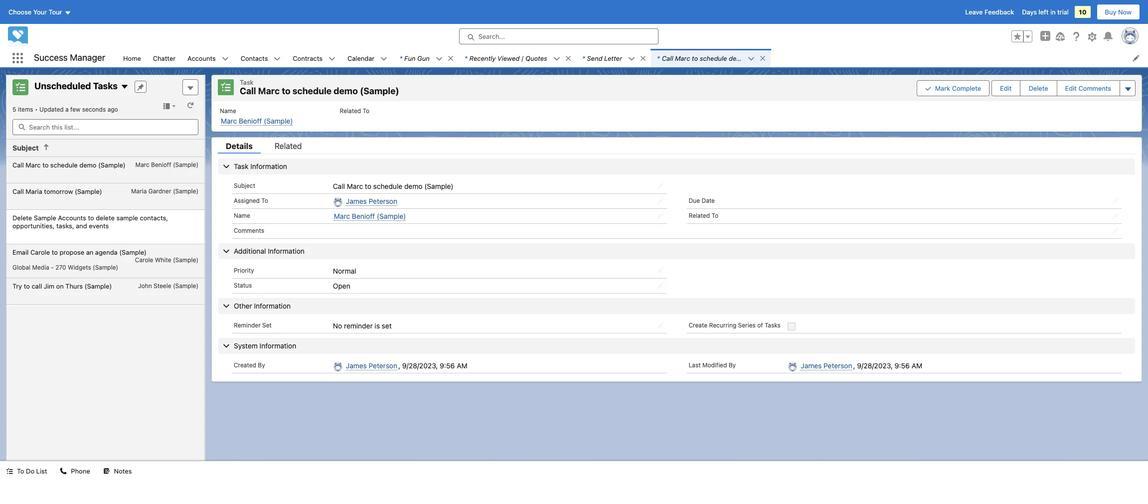 Task type: describe. For each thing, give the bounding box(es) containing it.
leave feedback link
[[965, 8, 1014, 16]]

delete for delete
[[1029, 84, 1048, 92]]

1 by from the left
[[258, 361, 265, 369]]

additional
[[234, 247, 266, 255]]

text default image down updated
[[43, 144, 50, 151]]

1 maria from the left
[[26, 187, 42, 195]]

list
[[36, 467, 47, 475]]

1 list item from the left
[[393, 49, 459, 67]]

marc benioff (sample) list
[[212, 101, 1142, 131]]

peterson for assigned to
[[369, 197, 397, 205]]

(sample) inside task call marc to schedule demo (sample)
[[360, 86, 399, 96]]

chatter link
[[147, 49, 182, 67]]

to inside marc benioff (sample) list
[[363, 107, 369, 114]]

set
[[382, 321, 392, 330]]

choose your tour button
[[8, 4, 72, 20]]

Search Unscheduled Tasks list view. search field
[[12, 119, 198, 135]]

manager
[[70, 52, 105, 63]]

1 horizontal spatial call marc to schedule demo (sample)
[[333, 182, 453, 190]]

reminder set
[[234, 321, 272, 329]]

system information
[[234, 341, 296, 350]]

no reminder is set
[[333, 321, 392, 330]]

text default image down home
[[121, 83, 129, 91]]

open
[[333, 282, 350, 290]]

details link
[[218, 141, 261, 153]]

james peterson for last modified by
[[801, 361, 852, 370]]

other information
[[234, 302, 291, 310]]

, for last modified by
[[853, 361, 855, 370]]

marc inside task call marc to schedule demo (sample)
[[258, 86, 280, 96]]

delete button
[[1021, 81, 1056, 96]]

comments inside 'button'
[[1079, 84, 1111, 92]]

9/28/2023, for created by
[[402, 361, 438, 370]]

james peterson for created by
[[346, 361, 397, 370]]

2 list item from the left
[[459, 49, 576, 67]]

delete for delete sample accounts to delete sample contacts, opportunities, tasks, and events
[[12, 214, 32, 222]]

gun
[[417, 54, 430, 62]]

am for last modified by
[[912, 361, 922, 370]]

your
[[33, 8, 47, 16]]

10
[[1079, 8, 1087, 16]]

james for assigned to
[[346, 197, 367, 205]]

2 horizontal spatial benioff
[[352, 212, 375, 220]]

unscheduled
[[34, 81, 91, 91]]

contacts
[[241, 54, 268, 62]]

unscheduled tasks|tasks|list view element
[[6, 75, 205, 461]]

call marc to schedule demo (sample) inside select an item from this list to open it. list box
[[12, 161, 126, 169]]

success manager
[[34, 52, 105, 63]]

and
[[76, 222, 87, 230]]

leave feedback
[[965, 8, 1014, 16]]

email
[[12, 248, 29, 256]]

5
[[12, 106, 16, 113]]

task for call
[[240, 78, 254, 86]]

james for created by
[[346, 361, 367, 370]]

priority
[[234, 267, 254, 274]]

contracts list item
[[287, 49, 341, 67]]

contracts
[[293, 54, 323, 62]]

additional information button
[[218, 243, 1135, 259]]

reminder
[[344, 321, 373, 330]]

create recurring series of tasks
[[689, 321, 781, 329]]

search...
[[478, 32, 505, 40]]

email carole to propose an agenda (sample) carole white (sample) global media - 270 widgets (sample)
[[12, 248, 198, 271]]

call inside task call marc to schedule demo (sample)
[[240, 86, 256, 96]]

trial
[[1057, 8, 1069, 16]]

* for * recently viewed | quotes
[[465, 54, 467, 62]]

text default image inside the 'phone' button
[[60, 468, 67, 475]]

benioff inside select an item from this list to open it. list box
[[151, 161, 171, 168]]

0 horizontal spatial tasks
[[93, 81, 118, 91]]

details
[[226, 141, 253, 150]]

james peterson link for last modified by
[[801, 361, 852, 370]]

reminder
[[234, 321, 261, 329]]

9:56 for last modified by
[[895, 361, 910, 370]]

modified
[[702, 361, 727, 369]]

due date
[[689, 197, 715, 204]]

letter
[[604, 54, 622, 62]]

to inside email carole to propose an agenda (sample) carole white (sample) global media - 270 widgets (sample)
[[52, 248, 58, 256]]

related to inside marc benioff (sample) list
[[340, 107, 369, 114]]

call inside list item
[[662, 54, 673, 62]]

gardner
[[148, 187, 171, 195]]

items
[[18, 106, 33, 113]]

, 9/28/2023, 9:56 am for last modified by
[[853, 361, 922, 370]]

quotes
[[526, 54, 547, 62]]

5 items • updated a few seconds ago
[[12, 106, 118, 113]]

0 vertical spatial group
[[1012, 30, 1032, 42]]

days
[[1022, 8, 1037, 16]]

delete
[[96, 214, 115, 222]]

james peterson link for created by
[[346, 361, 397, 370]]

few
[[70, 106, 80, 113]]

no
[[333, 321, 342, 330]]

related inside marc benioff (sample) list
[[340, 107, 361, 114]]

created by
[[234, 361, 265, 369]]

call maria tomorrow (sample)
[[12, 187, 102, 195]]

mark complete
[[935, 84, 981, 92]]

to inside delete sample accounts to delete sample contacts, opportunities, tasks, and events
[[88, 214, 94, 222]]

* for * call marc to schedule demo (sample)
[[657, 54, 660, 62]]

delete sample accounts to delete sample contacts, opportunities, tasks, and events
[[12, 214, 168, 230]]

james peterson link for assigned to
[[346, 197, 397, 206]]

information for additional information
[[268, 247, 305, 255]]

name marc benioff (sample)
[[220, 107, 293, 125]]

buy
[[1105, 8, 1116, 16]]

schedule inside task call marc to schedule demo (sample)
[[293, 86, 332, 96]]

benioff inside name marc benioff (sample)
[[239, 116, 262, 125]]

buy now button
[[1097, 4, 1140, 20]]

steele
[[154, 282, 171, 289]]

edit comments button
[[1057, 81, 1119, 96]]

none search field inside unscheduled tasks|tasks|list view element
[[12, 119, 198, 135]]

peterson for last modified by
[[824, 361, 852, 370]]

last modified by
[[689, 361, 736, 369]]

accounts list item
[[182, 49, 235, 67]]

jim
[[44, 282, 54, 290]]

to inside button
[[17, 467, 24, 475]]

-
[[51, 263, 54, 271]]

demo inside select an item from this list to open it. list box
[[79, 161, 96, 169]]

task call marc to schedule demo (sample)
[[240, 78, 399, 96]]

2 horizontal spatial related
[[689, 212, 710, 219]]

1 vertical spatial marc benioff (sample) link
[[334, 212, 406, 221]]

assigned
[[234, 197, 260, 204]]

2 maria from the left
[[131, 187, 147, 195]]

1 vertical spatial tasks
[[765, 321, 781, 329]]

3 list item from the left
[[576, 49, 651, 67]]

1 horizontal spatial related to
[[689, 212, 718, 219]]

task for information
[[234, 162, 249, 170]]

text default image inside the calendar list item
[[381, 55, 387, 62]]

edit for edit
[[1000, 84, 1012, 92]]

tour
[[49, 8, 62, 16]]

text default image inside accounts list item
[[222, 55, 229, 62]]

james for last modified by
[[801, 361, 822, 370]]

0 horizontal spatial related
[[275, 141, 302, 150]]

sample
[[34, 214, 56, 222]]

text default image right quotes
[[553, 55, 560, 62]]

calendar
[[347, 54, 375, 62]]

1 vertical spatial comments
[[234, 227, 264, 234]]

name for name
[[234, 212, 250, 219]]

text default image inside contracts list item
[[329, 55, 335, 62]]

success
[[34, 52, 68, 63]]



Task type: locate. For each thing, give the bounding box(es) containing it.
,
[[398, 361, 400, 370], [853, 361, 855, 370]]

peterson for created by
[[369, 361, 397, 370]]

* for * fun gun
[[399, 54, 402, 62]]

viewed
[[497, 54, 520, 62]]

0 vertical spatial task
[[240, 78, 254, 86]]

0 horizontal spatial edit
[[1000, 84, 1012, 92]]

1 horizontal spatial edit
[[1065, 84, 1077, 92]]

task information button
[[218, 158, 1135, 174]]

demo inside list item
[[729, 54, 746, 62]]

select an item from this list to open it. list box
[[6, 157, 204, 304]]

text default image left 'do' in the bottom left of the page
[[6, 468, 13, 475]]

1 horizontal spatial , 9/28/2023, 9:56 am
[[853, 361, 922, 370]]

john
[[138, 282, 152, 289]]

edit right delete button
[[1065, 84, 1077, 92]]

group containing mark complete
[[917, 79, 1136, 97]]

accounts right chatter link at the left top
[[188, 54, 216, 62]]

1 , from the left
[[398, 361, 400, 370]]

*
[[399, 54, 402, 62], [465, 54, 467, 62], [582, 54, 585, 62], [657, 54, 660, 62]]

related down task call marc to schedule demo (sample)
[[340, 107, 361, 114]]

1 vertical spatial accounts
[[58, 214, 86, 222]]

to inside task call marc to schedule demo (sample)
[[282, 86, 291, 96]]

fun
[[404, 54, 416, 62]]

peterson
[[369, 197, 397, 205], [369, 361, 397, 370], [824, 361, 852, 370]]

(sample)
[[748, 54, 775, 62], [360, 86, 399, 96], [264, 116, 293, 125], [98, 161, 126, 169], [173, 161, 198, 168], [424, 182, 453, 190], [75, 187, 102, 195], [173, 187, 198, 195], [377, 212, 406, 220], [119, 248, 147, 256], [173, 256, 198, 263], [93, 263, 118, 271], [85, 282, 112, 290], [173, 282, 198, 289]]

1 vertical spatial subject
[[234, 182, 255, 189]]

* left send
[[582, 54, 585, 62]]

opportunities,
[[12, 222, 55, 230]]

choose
[[8, 8, 31, 16]]

0 horizontal spatial call marc to schedule demo (sample)
[[12, 161, 126, 169]]

list item
[[393, 49, 459, 67], [459, 49, 576, 67], [576, 49, 651, 67], [651, 49, 775, 67]]

recently
[[469, 54, 496, 62]]

maria left tomorrow
[[26, 187, 42, 195]]

james
[[346, 197, 367, 205], [346, 361, 367, 370], [801, 361, 822, 370]]

choose your tour
[[8, 8, 62, 16]]

2 vertical spatial related
[[689, 212, 710, 219]]

0 horizontal spatial comments
[[234, 227, 264, 234]]

edit left delete button
[[1000, 84, 1012, 92]]

group
[[1012, 30, 1032, 42], [917, 79, 1136, 97]]

1 horizontal spatial maria
[[131, 187, 147, 195]]

0 vertical spatial subject
[[12, 144, 39, 152]]

subject inside unscheduled tasks|tasks|list view element
[[12, 144, 39, 152]]

1 horizontal spatial carole
[[135, 256, 153, 263]]

unscheduled tasks
[[34, 81, 118, 91]]

leave
[[965, 8, 983, 16]]

schedule inside list item
[[700, 54, 727, 62]]

marc benioff (sample) inside select an item from this list to open it. list box
[[135, 161, 198, 168]]

to do list
[[17, 467, 47, 475]]

0 horizontal spatial subject
[[12, 144, 39, 152]]

edit
[[1000, 84, 1012, 92], [1065, 84, 1077, 92]]

information for task information
[[250, 162, 287, 170]]

3 * from the left
[[582, 54, 585, 62]]

text default image
[[640, 55, 647, 62], [222, 55, 229, 62], [381, 55, 387, 62], [553, 55, 560, 62], [121, 83, 129, 91], [43, 144, 50, 151], [6, 468, 13, 475]]

task inside task call marc to schedule demo (sample)
[[240, 78, 254, 86]]

due
[[689, 197, 700, 204]]

feedback
[[985, 8, 1014, 16]]

edit comments
[[1065, 84, 1111, 92]]

1 vertical spatial task
[[234, 162, 249, 170]]

* right letter
[[657, 54, 660, 62]]

contacts list item
[[235, 49, 287, 67]]

, 9/28/2023, 9:56 am for created by
[[398, 361, 467, 370]]

, 9/28/2023, 9:56 am
[[398, 361, 467, 370], [853, 361, 922, 370]]

information down 'set'
[[260, 341, 296, 350]]

None search field
[[12, 119, 198, 135]]

create
[[689, 321, 707, 329]]

tasks right of at the bottom right
[[765, 321, 781, 329]]

task information
[[234, 162, 287, 170]]

, for created by
[[398, 361, 400, 370]]

on
[[56, 282, 64, 290]]

0 horizontal spatial am
[[457, 361, 467, 370]]

1 vertical spatial delete
[[12, 214, 32, 222]]

james peterson link
[[346, 197, 397, 206], [346, 361, 397, 370], [801, 361, 852, 370]]

1 horizontal spatial accounts
[[188, 54, 216, 62]]

am for created by
[[457, 361, 467, 370]]

1 vertical spatial benioff
[[151, 161, 171, 168]]

normal
[[333, 267, 356, 275]]

0 horizontal spatial 9/28/2023,
[[402, 361, 438, 370]]

information for other information
[[254, 302, 291, 310]]

related
[[340, 107, 361, 114], [275, 141, 302, 150], [689, 212, 710, 219]]

delete sample accounts to delete sample contacts, opportunities, tasks, and events link
[[6, 210, 204, 244]]

other information button
[[218, 298, 1135, 314]]

text default image right letter
[[640, 55, 647, 62]]

0 vertical spatial related
[[340, 107, 361, 114]]

carole up media
[[30, 248, 50, 256]]

a
[[65, 106, 69, 113]]

1 vertical spatial call marc to schedule demo (sample)
[[333, 182, 453, 190]]

2 by from the left
[[729, 361, 736, 369]]

1 vertical spatial related
[[275, 141, 302, 150]]

1 horizontal spatial subject
[[234, 182, 255, 189]]

4 list item from the left
[[651, 49, 775, 67]]

0 horizontal spatial 9:56
[[440, 361, 455, 370]]

assigned to
[[234, 197, 268, 204]]

9/28/2023, for last modified by
[[857, 361, 893, 370]]

2 * from the left
[[465, 54, 467, 62]]

2 , 9/28/2023, 9:56 am from the left
[[853, 361, 922, 370]]

calendar list item
[[341, 49, 393, 67]]

0 horizontal spatial accounts
[[58, 214, 86, 222]]

name up details
[[220, 107, 236, 114]]

* left recently
[[465, 54, 467, 62]]

2 , from the left
[[853, 361, 855, 370]]

2 9:56 from the left
[[895, 361, 910, 370]]

maria left gardner
[[131, 187, 147, 195]]

tasks up the 'ago'
[[93, 81, 118, 91]]

0 vertical spatial benioff
[[239, 116, 262, 125]]

accounts inside delete sample accounts to delete sample contacts, opportunities, tasks, and events
[[58, 214, 86, 222]]

0 vertical spatial related to
[[340, 107, 369, 114]]

1 horizontal spatial delete
[[1029, 84, 1048, 92]]

call
[[32, 282, 42, 290]]

marc inside list item
[[675, 54, 690, 62]]

0 vertical spatial name
[[220, 107, 236, 114]]

0 vertical spatial call marc to schedule demo (sample)
[[12, 161, 126, 169]]

additional information
[[234, 247, 305, 255]]

related to down task call marc to schedule demo (sample)
[[340, 107, 369, 114]]

marc benioff (sample) link inside list
[[221, 116, 293, 125]]

2 vertical spatial benioff
[[352, 212, 375, 220]]

0 horizontal spatial carole
[[30, 248, 50, 256]]

0 vertical spatial marc benioff (sample) link
[[221, 116, 293, 125]]

chatter
[[153, 54, 176, 62]]

widgets
[[68, 263, 91, 271]]

information inside "additional information" dropdown button
[[268, 247, 305, 255]]

by right the created
[[258, 361, 265, 369]]

4 * from the left
[[657, 54, 660, 62]]

related to down "due date"
[[689, 212, 718, 219]]

0 horizontal spatial delete
[[12, 214, 32, 222]]

carole left white
[[135, 256, 153, 263]]

an
[[86, 248, 93, 256]]

call
[[662, 54, 673, 62], [240, 86, 256, 96], [12, 161, 24, 169], [333, 182, 345, 190], [12, 187, 24, 195]]

1 vertical spatial name
[[234, 212, 250, 219]]

related to
[[340, 107, 369, 114], [689, 212, 718, 219]]

name down assigned
[[234, 212, 250, 219]]

subject up assigned
[[234, 182, 255, 189]]

to do list button
[[0, 461, 53, 481]]

contracts link
[[287, 49, 329, 67]]

delete right edit button
[[1029, 84, 1048, 92]]

1 horizontal spatial related
[[340, 107, 361, 114]]

name for name marc benioff (sample)
[[220, 107, 236, 114]]

task inside dropdown button
[[234, 162, 249, 170]]

james peterson for assigned to
[[346, 197, 397, 205]]

1 9:56 from the left
[[440, 361, 455, 370]]

tomorrow
[[44, 187, 73, 195]]

delete left sample
[[12, 214, 32, 222]]

john steele (sample)
[[138, 282, 198, 289]]

information down related link
[[250, 162, 287, 170]]

subject down items
[[12, 144, 39, 152]]

phone
[[71, 467, 90, 475]]

9:56 for created by
[[440, 361, 455, 370]]

marc benioff (sample)
[[135, 161, 198, 168], [334, 212, 406, 220]]

list containing home
[[117, 49, 1148, 67]]

0 horizontal spatial maria
[[26, 187, 42, 195]]

days left in trial
[[1022, 8, 1069, 16]]

calendar link
[[341, 49, 381, 67]]

global
[[12, 263, 30, 271]]

1 horizontal spatial benioff
[[239, 116, 262, 125]]

(sample) inside name marc benioff (sample)
[[264, 116, 293, 125]]

1 edit from the left
[[1000, 84, 1012, 92]]

by right modified
[[729, 361, 736, 369]]

edit inside button
[[1000, 84, 1012, 92]]

edit inside 'button'
[[1065, 84, 1077, 92]]

events
[[89, 222, 109, 230]]

related up task information
[[275, 141, 302, 150]]

series
[[738, 321, 756, 329]]

* send letter
[[582, 54, 622, 62]]

text default image right 'calendar' on the left
[[381, 55, 387, 62]]

delete inside button
[[1029, 84, 1048, 92]]

* left fun
[[399, 54, 402, 62]]

mark
[[935, 84, 950, 92]]

(sample) inside list item
[[748, 54, 775, 62]]

0 vertical spatial delete
[[1029, 84, 1048, 92]]

marc inside name marc benioff (sample)
[[221, 116, 237, 125]]

name inside name marc benioff (sample)
[[220, 107, 236, 114]]

text default image inside to do list button
[[6, 468, 13, 475]]

date
[[702, 197, 715, 204]]

home
[[123, 54, 141, 62]]

is
[[375, 321, 380, 330]]

information up 'set'
[[254, 302, 291, 310]]

mark complete button
[[917, 80, 990, 96]]

information inside "other information" dropdown button
[[254, 302, 291, 310]]

1 am from the left
[[457, 361, 467, 370]]

0 vertical spatial comments
[[1079, 84, 1111, 92]]

related down "due date"
[[689, 212, 710, 219]]

thurs
[[65, 282, 83, 290]]

delete
[[1029, 84, 1048, 92], [12, 214, 32, 222]]

0 vertical spatial accounts
[[188, 54, 216, 62]]

* call marc to schedule demo (sample)
[[657, 54, 775, 62]]

|
[[521, 54, 524, 62]]

1 horizontal spatial 9:56
[[895, 361, 910, 370]]

0 horizontal spatial , 9/28/2023, 9:56 am
[[398, 361, 467, 370]]

media
[[32, 263, 49, 271]]

call marc to schedule demo (sample)
[[12, 161, 126, 169], [333, 182, 453, 190]]

information for system information
[[260, 341, 296, 350]]

1 vertical spatial group
[[917, 79, 1136, 97]]

1 vertical spatial marc benioff (sample)
[[334, 212, 406, 220]]

1 9/28/2023, from the left
[[402, 361, 438, 370]]

unscheduled tasks status
[[12, 106, 39, 113]]

0 horizontal spatial marc benioff (sample)
[[135, 161, 198, 168]]

accounts inside list item
[[188, 54, 216, 62]]

delete inside delete sample accounts to delete sample contacts, opportunities, tasks, and events
[[12, 214, 32, 222]]

maria gardner (sample)
[[131, 187, 198, 195]]

1 horizontal spatial marc benioff (sample) link
[[334, 212, 406, 221]]

try
[[12, 282, 22, 290]]

270
[[55, 263, 66, 271]]

edit for edit comments
[[1065, 84, 1077, 92]]

0 vertical spatial tasks
[[93, 81, 118, 91]]

1 horizontal spatial am
[[912, 361, 922, 370]]

of
[[757, 321, 763, 329]]

schedule inside select an item from this list to open it. list box
[[50, 161, 78, 169]]

sample
[[116, 214, 138, 222]]

1 horizontal spatial ,
[[853, 361, 855, 370]]

0 horizontal spatial benioff
[[151, 161, 171, 168]]

1 horizontal spatial marc benioff (sample)
[[334, 212, 406, 220]]

task
[[240, 78, 254, 86], [234, 162, 249, 170]]

1 vertical spatial related to
[[689, 212, 718, 219]]

text default image left contacts link
[[222, 55, 229, 62]]

system
[[234, 341, 258, 350]]

1 horizontal spatial 9/28/2023,
[[857, 361, 893, 370]]

1 horizontal spatial by
[[729, 361, 736, 369]]

text default image inside notes button
[[103, 468, 110, 475]]

0 horizontal spatial by
[[258, 361, 265, 369]]

1 , 9/28/2023, 9:56 am from the left
[[398, 361, 467, 370]]

0 vertical spatial marc benioff (sample)
[[135, 161, 198, 168]]

list
[[117, 49, 1148, 67]]

accounts
[[188, 54, 216, 62], [58, 214, 86, 222]]

•
[[35, 106, 38, 113]]

tasks
[[93, 81, 118, 91], [765, 321, 781, 329]]

* for * send letter
[[582, 54, 585, 62]]

text default image
[[447, 55, 454, 62], [565, 55, 572, 62], [759, 55, 766, 62], [274, 55, 281, 62], [329, 55, 335, 62], [436, 55, 443, 62], [628, 55, 635, 62], [748, 55, 755, 62], [60, 468, 67, 475], [103, 468, 110, 475]]

1 horizontal spatial tasks
[[765, 321, 781, 329]]

task down contacts
[[240, 78, 254, 86]]

information right 'additional'
[[268, 247, 305, 255]]

demo inside task call marc to schedule demo (sample)
[[334, 86, 358, 96]]

accounts right sample
[[58, 214, 86, 222]]

0 horizontal spatial related to
[[340, 107, 369, 114]]

home link
[[117, 49, 147, 67]]

information inside task information dropdown button
[[250, 162, 287, 170]]

1 * from the left
[[399, 54, 402, 62]]

notes
[[114, 467, 132, 475]]

phone button
[[54, 461, 96, 481]]

1 horizontal spatial comments
[[1079, 84, 1111, 92]]

2 edit from the left
[[1065, 84, 1077, 92]]

0 horizontal spatial marc benioff (sample) link
[[221, 116, 293, 125]]

text default image inside contacts "list item"
[[274, 55, 281, 62]]

2 9/28/2023, from the left
[[857, 361, 893, 370]]

task down details link
[[234, 162, 249, 170]]

send
[[587, 54, 603, 62]]

tasks,
[[56, 222, 74, 230]]

2 am from the left
[[912, 361, 922, 370]]

0 horizontal spatial ,
[[398, 361, 400, 370]]

created
[[234, 361, 256, 369]]

name
[[220, 107, 236, 114], [234, 212, 250, 219]]

benioff
[[239, 116, 262, 125], [151, 161, 171, 168], [352, 212, 375, 220]]

to
[[692, 54, 698, 62], [282, 86, 291, 96], [42, 161, 49, 169], [365, 182, 371, 190], [88, 214, 94, 222], [52, 248, 58, 256], [24, 282, 30, 290]]

information inside system information "dropdown button"
[[260, 341, 296, 350]]

agenda
[[95, 248, 118, 256]]



Task type: vqa. For each thing, say whether or not it's contained in the screenshot.
second list item from the left
yes



